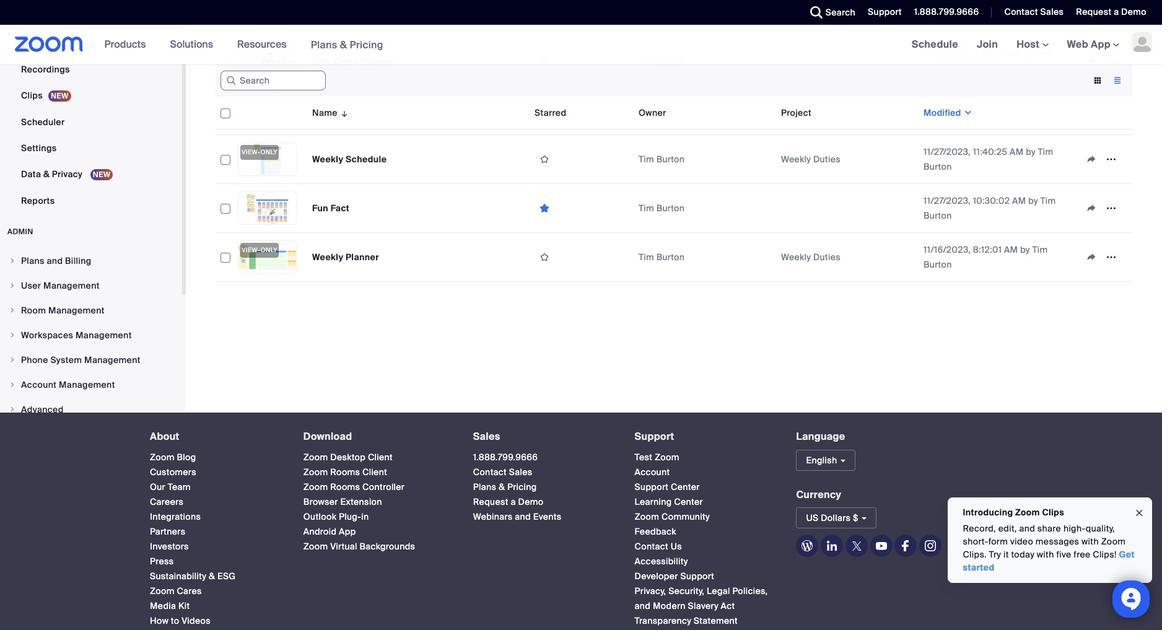 Task type: describe. For each thing, give the bounding box(es) containing it.
product information navigation
[[95, 25, 393, 65]]

0 vertical spatial demo
[[1122, 6, 1147, 17]]

pricing inside product information navigation
[[350, 38, 384, 51]]

laboratory report
[[312, 105, 392, 116]]

workspaces management menu item
[[0, 324, 182, 347]]

burton inside 11/27/2023, 3:03:00 pm by tim burton
[[924, 63, 952, 74]]

data & privacy link
[[0, 162, 182, 187]]

investors
[[150, 541, 189, 552]]

11:47:04
[[974, 97, 1007, 108]]

and inside test zoom account support center learning center zoom community feedback contact us accessibility developer support privacy, security, legal policies, and modern slavery act transparency statement
[[635, 600, 651, 612]]

close image
[[1135, 506, 1145, 520]]

tim burton for 11/27/2023, 10:30:02 am by tim burton
[[639, 203, 685, 214]]

host
[[1017, 38, 1043, 51]]

user
[[21, 280, 41, 291]]

11/27/2023, for 11/27/2023, 3:03:00 pm by tim burton
[[924, 48, 971, 60]]

profile picture image
[[1133, 32, 1153, 52]]

join
[[978, 38, 999, 51]]

1 horizontal spatial request
[[1077, 6, 1112, 17]]

tim burton for 11/27/2023, 3:03:00 pm by tim burton
[[639, 56, 685, 67]]

sales link
[[473, 430, 501, 443]]

introducing
[[964, 507, 1014, 518]]

webinars
[[473, 511, 513, 522]]

desktop
[[331, 452, 366, 463]]

right image for workspaces management
[[9, 332, 16, 339]]

by for 11/16/2023, 8:12:01 am by tim burton
[[1021, 244, 1031, 255]]

by for 11/27/2023, 11:40:25 am by tim burton
[[1027, 146, 1036, 157]]

contact sales
[[1005, 6, 1064, 17]]

pricing inside '1.888.799.9666 contact sales plans & pricing request a demo webinars and events'
[[508, 481, 537, 493]]

room management
[[21, 305, 105, 316]]

list mode, selected image
[[1108, 75, 1128, 86]]

english button
[[797, 450, 856, 471]]

weekly schedule
[[312, 154, 387, 165]]

tim inside the 11/27/2023, 10:30:02 am by tim burton
[[1041, 195, 1057, 206]]

account management menu item
[[0, 373, 182, 397]]

plans and billing menu item
[[0, 249, 182, 273]]

contact inside test zoom account support center learning center zoom community feedback contact us accessibility developer support privacy, security, legal policies, and modern slavery act transparency statement
[[635, 541, 669, 552]]

share image for 11/27/2023, 11:40:25 am by tim burton
[[1082, 154, 1102, 165]]

modified button
[[924, 107, 973, 119]]

name
[[312, 107, 338, 118]]

security,
[[669, 585, 705, 597]]

support up test zoom link
[[635, 430, 675, 443]]

language
[[797, 430, 846, 443]]

video
[[1011, 536, 1034, 547]]

clips inside personal menu menu
[[21, 90, 43, 101]]

room management menu item
[[0, 299, 182, 322]]

modern
[[653, 600, 686, 612]]

support up security,
[[681, 571, 715, 582]]

0 vertical spatial client
[[368, 452, 393, 463]]

web
[[1068, 38, 1089, 51]]

plans inside '1.888.799.9666 contact sales plans & pricing request a demo webinars and events'
[[473, 481, 497, 493]]

tim burton for 11/27/2023, 11:47:04 am by tim burton
[[639, 105, 685, 116]]

pm for 2:35:54
[[1011, 0, 1024, 11]]

dollars
[[821, 513, 851, 524]]

about link
[[150, 430, 180, 443]]

account inside menu item
[[21, 379, 57, 390]]

data & privacy
[[21, 169, 85, 180]]

right image for account
[[9, 381, 16, 389]]

thumbnail of fun fact image
[[239, 192, 297, 224]]

browser
[[304, 496, 338, 507]]

plug-
[[339, 511, 362, 522]]

only for weekly schedule
[[261, 148, 278, 156]]

reports link
[[0, 188, 182, 213]]

advanced
[[21, 404, 64, 415]]

am for 10:30:02
[[1013, 195, 1027, 206]]

and inside record, edit, and share high-quality, short-form video messages with zoom clips. try it today with five free clips!
[[1020, 523, 1036, 534]]

legal
[[707, 585, 731, 597]]

contact inside '1.888.799.9666 contact sales plans & pricing request a demo webinars and events'
[[473, 466, 507, 478]]

and inside '1.888.799.9666 contact sales plans & pricing request a demo webinars and events'
[[515, 511, 531, 522]]

& inside zoom blog customers our team careers integrations partners investors press sustainability & esg zoom cares media kit how to videos
[[209, 571, 215, 582]]

tim inside the 11/27/2023, 11:47:04 am by tim burton
[[1038, 97, 1053, 108]]

media kit link
[[150, 600, 190, 612]]

management for user management
[[43, 280, 100, 291]]

zoom desktop client link
[[304, 452, 393, 463]]

right image inside advanced menu item
[[9, 406, 16, 413]]

settings link
[[0, 136, 182, 161]]

only for weekly planner
[[261, 246, 278, 254]]

web app button
[[1068, 38, 1120, 51]]

2 rooms from the top
[[331, 481, 360, 493]]

settings
[[21, 143, 57, 154]]

11/27/2023, 11:47:04 am by tim burton
[[924, 97, 1053, 123]]

& inside '1.888.799.9666 contact sales plans & pricing request a demo webinars and events'
[[499, 481, 505, 493]]

1 vertical spatial clips
[[1043, 507, 1065, 518]]

developer
[[635, 571, 679, 582]]

modified
[[924, 107, 962, 118]]

backgrounds
[[360, 541, 416, 552]]

recordings link
[[0, 57, 182, 82]]

messages
[[1037, 536, 1080, 547]]

by for 11/27/2023, 3:03:00 pm by tim burton
[[1025, 48, 1035, 60]]

11/27/2023, 10:30:02 am by tim burton
[[924, 195, 1057, 221]]

1.888.799.9666 button up join
[[905, 0, 983, 25]]

& inside product information navigation
[[340, 38, 347, 51]]

outlook
[[304, 511, 337, 522]]

1.888.799.9666 for 1.888.799.9666 contact sales plans & pricing request a demo webinars and events
[[473, 452, 538, 463]]

am for 8:12:01
[[1005, 244, 1019, 255]]

webinars and events link
[[473, 511, 562, 522]]

high-
[[1064, 523, 1087, 534]]

2 horizontal spatial sales
[[1041, 6, 1064, 17]]

personal menu menu
[[0, 0, 182, 214]]

11/27/2023, for 11/27/2023, 10:30:02 am by tim burton
[[924, 195, 971, 206]]

click to unstar the whiteboard fun fact image
[[535, 202, 555, 214]]

1 vertical spatial center
[[675, 496, 703, 507]]

learning center link
[[635, 496, 703, 507]]

data
[[21, 169, 41, 180]]

try
[[990, 549, 1002, 560]]

download link
[[304, 430, 352, 443]]

uml class diagram
[[312, 56, 397, 67]]

burton inside the 11/27/2023, 10:30:02 am by tim burton
[[924, 210, 952, 221]]

android app link
[[304, 526, 356, 537]]

right image for room management
[[9, 307, 16, 314]]

us
[[671, 541, 682, 552]]

currency
[[797, 488, 842, 501]]

sustainability & esg link
[[150, 571, 236, 582]]

cares
[[177, 585, 202, 597]]

tim inside 11/27/2023, 11:40:25 am by tim burton
[[1039, 146, 1054, 157]]

meetings navigation
[[903, 25, 1163, 65]]

11/27/2023, for 11/27/2023, 11:40:25 am by tim burton
[[924, 146, 971, 157]]

& inside personal menu menu
[[43, 169, 50, 180]]

class
[[334, 56, 358, 67]]

zoom blog link
[[150, 452, 196, 463]]

about
[[150, 430, 180, 443]]

support down account link in the right of the page
[[635, 481, 669, 493]]

get started
[[964, 549, 1136, 573]]

11/27/2023, 11:40:25 am by tim burton
[[924, 146, 1054, 172]]

and inside menu item
[[47, 255, 63, 267]]

Search text field
[[221, 71, 326, 91]]

click to star the whiteboard weekly planner image
[[535, 252, 555, 263]]

management inside phone system management menu item
[[84, 355, 141, 366]]

extension
[[341, 496, 382, 507]]

management for workspaces management
[[76, 330, 132, 341]]

thumbnail of laboratory report image
[[239, 94, 297, 126]]

to
[[171, 615, 179, 626]]

2 horizontal spatial contact
[[1005, 6, 1039, 17]]

by for 12/14/2023, 2:35:54 pm by tim burton
[[1027, 0, 1036, 11]]

tim burton for 11/27/2023, 11:40:25 am by tim burton
[[639, 154, 685, 165]]

host button
[[1017, 38, 1049, 51]]

zoom community link
[[635, 511, 710, 522]]

plans & pricing
[[311, 38, 384, 51]]

how
[[150, 615, 169, 626]]



Task type: locate. For each thing, give the bounding box(es) containing it.
demo up profile picture
[[1122, 6, 1147, 17]]

1 vertical spatial app
[[339, 526, 356, 537]]

management inside workspaces management menu item
[[76, 330, 132, 341]]

pm right 3:03:00
[[1009, 48, 1023, 60]]

1 horizontal spatial plans
[[311, 38, 338, 51]]

4 tim burton from the top
[[639, 203, 685, 214]]

feedback button
[[635, 526, 677, 537]]

press link
[[150, 556, 174, 567]]

and left billing
[[47, 255, 63, 267]]

1.888.799.9666 contact sales plans & pricing request a demo webinars and events
[[473, 452, 562, 522]]

more options for weekly planner image
[[1102, 252, 1122, 263]]

0 horizontal spatial plans
[[21, 255, 45, 267]]

11/27/2023, for 11/27/2023, 11:47:04 am by tim burton
[[924, 97, 971, 108]]

am inside 11/27/2023, 11:40:25 am by tim burton
[[1010, 146, 1024, 157]]

clips up scheduler
[[21, 90, 43, 101]]

0 vertical spatial pm
[[1011, 0, 1024, 11]]

1 vertical spatial right image
[[9, 332, 16, 339]]

0 horizontal spatial with
[[1038, 549, 1055, 560]]

app down plug-
[[339, 526, 356, 537]]

plans up user
[[21, 255, 45, 267]]

account up advanced
[[21, 379, 57, 390]]

plans inside menu item
[[21, 255, 45, 267]]

share image for 11/16/2023, 8:12:01 am by tim burton
[[1082, 252, 1102, 263]]

demo up webinars and events link
[[518, 496, 544, 507]]

team
[[168, 481, 191, 493]]

how to videos link
[[150, 615, 211, 626]]

zoom desktop client zoom rooms client zoom rooms controller browser extension outlook plug-in android app zoom virtual backgrounds
[[304, 452, 416, 552]]

uml
[[312, 56, 332, 67]]

am
[[1010, 97, 1023, 108], [1010, 146, 1024, 157], [1013, 195, 1027, 206], [1005, 244, 1019, 255]]

customers link
[[150, 466, 196, 478]]

1 tim burton from the top
[[639, 56, 685, 67]]

11/27/2023, left 10:30:02
[[924, 195, 971, 206]]

zoom cares link
[[150, 585, 202, 597]]

advanced menu item
[[0, 398, 182, 421]]

tim inside 11/16/2023, 8:12:01 am by tim burton
[[1033, 244, 1048, 255]]

1.888.799.9666 button up schedule link
[[915, 6, 980, 17]]

contact down 1.888.799.9666 link
[[473, 466, 507, 478]]

click to star the whiteboard weekly schedule image
[[535, 154, 555, 165]]

pricing up uml class diagram
[[350, 38, 384, 51]]

account link
[[635, 466, 670, 478]]

more options for weekly schedule image
[[1102, 154, 1122, 165]]

request inside '1.888.799.9666 contact sales plans & pricing request a demo webinars and events'
[[473, 496, 509, 507]]

record, edit, and share high-quality, short-form video messages with zoom clips. try it today with five free clips!
[[964, 523, 1127, 560]]

edit,
[[999, 523, 1018, 534]]

right image left the phone
[[9, 356, 16, 364]]

0 vertical spatial pricing
[[350, 38, 384, 51]]

share image
[[1082, 154, 1102, 165], [1082, 203, 1102, 214], [1082, 252, 1102, 263]]

pm for 3:03:00
[[1009, 48, 1023, 60]]

right image inside workspaces management menu item
[[9, 332, 16, 339]]

5 tim burton from the top
[[639, 252, 685, 263]]

solutions
[[170, 38, 213, 51]]

1 vertical spatial pm
[[1009, 48, 1023, 60]]

right image left "account management" in the left bottom of the page
[[9, 381, 16, 389]]

it
[[1004, 549, 1010, 560]]

am for 11:40:25
[[1010, 146, 1024, 157]]

management down phone system management menu item
[[59, 379, 115, 390]]

11/27/2023, left 11:47:04
[[924, 97, 971, 108]]

share image down more options for weekly schedule icon
[[1082, 203, 1102, 214]]

1 rooms from the top
[[331, 466, 360, 478]]

0 vertical spatial view-
[[242, 148, 261, 156]]

sales up 1.888.799.9666 link
[[473, 430, 501, 443]]

by right 11:47:04
[[1026, 97, 1035, 108]]

thumbnail of cynefin framework image
[[239, 0, 297, 29]]

3:03:00
[[974, 48, 1007, 60]]

11/27/2023, left join
[[924, 48, 971, 60]]

1 horizontal spatial contact
[[635, 541, 669, 552]]

1.888.799.9666 inside '1.888.799.9666 contact sales plans & pricing request a demo webinars and events'
[[473, 452, 538, 463]]

2 tim burton from the top
[[639, 105, 685, 116]]

am right 11:47:04
[[1010, 97, 1023, 108]]

android
[[304, 526, 337, 537]]

0 vertical spatial duties
[[814, 154, 841, 165]]

plans for plans & pricing
[[311, 38, 338, 51]]

app inside zoom desktop client zoom rooms client zoom rooms controller browser extension outlook plug-in android app zoom virtual backgrounds
[[339, 526, 356, 537]]

1 vertical spatial schedule
[[346, 154, 387, 165]]

management inside 'user management' menu item
[[43, 280, 100, 291]]

1 vertical spatial account
[[635, 466, 670, 478]]

3 11/27/2023, from the top
[[924, 146, 971, 157]]

right image for user
[[9, 282, 16, 289]]

sales down 1.888.799.9666 link
[[509, 466, 533, 478]]

1 vertical spatial weekly duties
[[782, 252, 841, 263]]

am right 10:30:02
[[1013, 195, 1027, 206]]

with
[[1083, 536, 1100, 547], [1038, 549, 1055, 560]]

0 horizontal spatial clips
[[21, 90, 43, 101]]

right image left workspaces
[[9, 332, 16, 339]]

1 vertical spatial view-only
[[242, 246, 278, 254]]

11/16/2023, 8:12:01 am by tim burton
[[924, 244, 1048, 270]]

request up web app dropdown button
[[1077, 6, 1112, 17]]

sales
[[1041, 6, 1064, 17], [473, 430, 501, 443], [509, 466, 533, 478]]

accessibility
[[635, 556, 688, 567]]

burton inside 12/14/2023, 2:35:54 pm by tim burton
[[924, 14, 952, 25]]

1 vertical spatial client
[[363, 466, 387, 478]]

pm inside 12/14/2023, 2:35:54 pm by tim burton
[[1011, 0, 1024, 11]]

11/27/2023, inside the 11/27/2023, 10:30:02 am by tim burton
[[924, 195, 971, 206]]

join link
[[968, 25, 1008, 64]]

center up learning center link
[[671, 481, 700, 493]]

privacy
[[52, 169, 82, 180]]

blog
[[177, 452, 196, 463]]

zoom inside record, edit, and share high-quality, short-form video messages with zoom clips. try it today with five free clips!
[[1102, 536, 1127, 547]]

0 vertical spatial right image
[[9, 307, 16, 314]]

0 horizontal spatial pricing
[[350, 38, 384, 51]]

1 vertical spatial only
[[261, 246, 278, 254]]

1 horizontal spatial app
[[1092, 38, 1111, 51]]

11/27/2023, 3:03:00 pm by tim burton
[[924, 48, 1053, 74]]

down image
[[962, 107, 973, 119]]

0 horizontal spatial a
[[511, 496, 516, 507]]

3 right image from the top
[[9, 381, 16, 389]]

starred
[[535, 107, 567, 118]]

2:35:54
[[976, 0, 1008, 11]]

right image
[[9, 307, 16, 314], [9, 332, 16, 339], [9, 356, 16, 364]]

1 right image from the top
[[9, 257, 16, 265]]

and down privacy,
[[635, 600, 651, 612]]

1 horizontal spatial sales
[[509, 466, 533, 478]]

2 right image from the top
[[9, 332, 16, 339]]

plans up webinars at the left of the page
[[473, 481, 497, 493]]

0 vertical spatial schedule
[[912, 38, 959, 51]]

tim burton
[[639, 56, 685, 67], [639, 105, 685, 116], [639, 154, 685, 165], [639, 203, 685, 214], [639, 252, 685, 263]]

0 vertical spatial sales
[[1041, 6, 1064, 17]]

by inside 11/16/2023, 8:12:01 am by tim burton
[[1021, 244, 1031, 255]]

notes link
[[0, 30, 182, 56]]

right image inside phone system management menu item
[[9, 356, 16, 364]]

0 vertical spatial account
[[21, 379, 57, 390]]

only down "thumbnail of fun fact"
[[261, 246, 278, 254]]

thumbnail of weekly planner image
[[239, 241, 297, 273]]

1 vertical spatial rooms
[[331, 481, 360, 493]]

management inside room management menu item
[[48, 305, 105, 316]]

account down test zoom link
[[635, 466, 670, 478]]

view- for weekly planner
[[242, 246, 261, 254]]

uml class diagram, modified at nov 27, 2023 by tim burton, link element
[[238, 45, 298, 78]]

thumbnail of weekly schedule image
[[239, 143, 297, 175]]

schedule down "report"
[[346, 154, 387, 165]]

0 vertical spatial with
[[1083, 536, 1100, 547]]

management inside account management menu item
[[59, 379, 115, 390]]

quality,
[[1087, 523, 1116, 534]]

1 weekly duties from the top
[[782, 154, 841, 165]]

1 horizontal spatial pricing
[[508, 481, 537, 493]]

banner
[[0, 25, 1163, 65]]

by up host
[[1027, 0, 1036, 11]]

virtual
[[331, 541, 358, 552]]

a inside '1.888.799.9666 contact sales plans & pricing request a demo webinars and events'
[[511, 496, 516, 507]]

2 view- from the top
[[242, 246, 261, 254]]

recordings
[[21, 64, 70, 75]]

by inside the 11/27/2023, 11:47:04 am by tim burton
[[1026, 97, 1035, 108]]

billing
[[65, 255, 91, 267]]

0 vertical spatial contact
[[1005, 6, 1039, 17]]

share image up more options for fun fact icon
[[1082, 154, 1102, 165]]

short-
[[964, 536, 989, 547]]

1 vertical spatial request
[[473, 496, 509, 507]]

resources button
[[237, 25, 292, 64]]

by inside 11/27/2023, 3:03:00 pm by tim burton
[[1025, 48, 1035, 60]]

owner
[[639, 107, 667, 118]]

right image
[[9, 257, 16, 265], [9, 282, 16, 289], [9, 381, 16, 389], [9, 406, 16, 413]]

right image down admin
[[9, 257, 16, 265]]

sales inside '1.888.799.9666 contact sales plans & pricing request a demo webinars and events'
[[509, 466, 533, 478]]

search button
[[801, 0, 859, 25]]

0 vertical spatial weekly duties
[[782, 154, 841, 165]]

view-only down "thumbnail of fun fact"
[[242, 246, 278, 254]]

0 horizontal spatial 1.888.799.9666
[[473, 452, 538, 463]]

sales up host dropdown button on the top of page
[[1041, 6, 1064, 17]]

1 view- from the top
[[242, 148, 261, 156]]

1 11/27/2023, from the top
[[924, 48, 971, 60]]

management for account management
[[59, 379, 115, 390]]

11/27/2023, down modified popup button
[[924, 146, 971, 157]]

record,
[[964, 523, 997, 534]]

by right 8:12:01
[[1021, 244, 1031, 255]]

right image inside 'user management' menu item
[[9, 282, 16, 289]]

0 horizontal spatial app
[[339, 526, 356, 537]]

1.888.799.9666 link
[[473, 452, 538, 463]]

free
[[1075, 549, 1092, 560]]

fun fact
[[312, 203, 350, 214]]

0 vertical spatial request
[[1077, 6, 1112, 17]]

fact
[[331, 203, 350, 214]]

1 vertical spatial 1.888.799.9666
[[473, 452, 538, 463]]

1 view-only from the top
[[242, 148, 278, 156]]

am for 11:47:04
[[1010, 97, 1023, 108]]

1 horizontal spatial clips
[[1043, 507, 1065, 518]]

11/16/2023,
[[924, 244, 971, 255]]

scheduler
[[21, 117, 65, 128]]

0 horizontal spatial account
[[21, 379, 57, 390]]

1 horizontal spatial demo
[[1122, 6, 1147, 17]]

am inside the 11/27/2023, 11:47:04 am by tim burton
[[1010, 97, 1023, 108]]

share image down more options for fun fact icon
[[1082, 252, 1102, 263]]

& right data
[[43, 169, 50, 180]]

plans up uml
[[311, 38, 338, 51]]

request up webinars at the left of the page
[[473, 496, 509, 507]]

room
[[21, 305, 46, 316]]

customers
[[150, 466, 196, 478]]

2 horizontal spatial plans
[[473, 481, 497, 493]]

$
[[854, 513, 859, 524]]

by for 11/27/2023, 11:47:04 am by tim burton
[[1026, 97, 1035, 108]]

phone system management menu item
[[0, 348, 182, 372]]

11/27/2023, inside 11/27/2023, 11:40:25 am by tim burton
[[924, 146, 971, 157]]

view-only for weekly schedule
[[242, 148, 278, 156]]

search
[[826, 7, 856, 18]]

am right 8:12:01
[[1005, 244, 1019, 255]]

0 vertical spatial share image
[[1082, 154, 1102, 165]]

0 vertical spatial view-only
[[242, 148, 278, 156]]

user management menu item
[[0, 274, 182, 298]]

cell
[[307, 2, 530, 22], [634, 2, 777, 22], [777, 10, 919, 15], [777, 37, 919, 86], [1077, 86, 1133, 135], [777, 108, 919, 113], [777, 184, 919, 233]]

today
[[1012, 549, 1036, 560]]

rooms down the zoom rooms client 'link'
[[331, 481, 360, 493]]

schedule link
[[903, 25, 968, 64]]

zoom blog customers our team careers integrations partners investors press sustainability & esg zoom cares media kit how to videos
[[150, 452, 236, 626]]

burton inside 11/27/2023, 11:40:25 am by tim burton
[[924, 161, 952, 172]]

am inside the 11/27/2023, 10:30:02 am by tim burton
[[1013, 195, 1027, 206]]

0 horizontal spatial demo
[[518, 496, 544, 507]]

careers
[[150, 496, 184, 507]]

right image for plans
[[9, 257, 16, 265]]

by inside the 11/27/2023, 10:30:02 am by tim burton
[[1029, 195, 1039, 206]]

solutions button
[[170, 25, 219, 64]]

1.888.799.9666
[[915, 6, 980, 17], [473, 452, 538, 463]]

burton inside 11/16/2023, 8:12:01 am by tim burton
[[924, 259, 952, 270]]

3 share image from the top
[[1082, 252, 1102, 263]]

demo
[[1122, 6, 1147, 17], [518, 496, 544, 507]]

1 vertical spatial share image
[[1082, 203, 1102, 214]]

12/14/2023, 2:35:54 pm by tim burton
[[924, 0, 1054, 25]]

weekly duties for 11/27/2023,
[[782, 154, 841, 165]]

am right 11:40:25 at the top right
[[1010, 146, 1024, 157]]

3 right image from the top
[[9, 356, 16, 364]]

admin menu menu
[[0, 249, 182, 423]]

0 vertical spatial app
[[1092, 38, 1111, 51]]

right image for phone system management
[[9, 356, 16, 364]]

and left the events
[[515, 511, 531, 522]]

tim burton for 11/16/2023, 8:12:01 am by tim burton
[[639, 252, 685, 263]]

a up web app dropdown button
[[1115, 6, 1120, 17]]

1 vertical spatial demo
[[518, 496, 544, 507]]

english
[[807, 455, 838, 466]]

2 11/27/2023, from the top
[[924, 97, 971, 108]]

2 duties from the top
[[814, 252, 841, 263]]

clips up the share
[[1043, 507, 1065, 518]]

0 horizontal spatial sales
[[473, 430, 501, 443]]

center up the community
[[675, 496, 703, 507]]

4 right image from the top
[[9, 406, 16, 413]]

& up class
[[340, 38, 347, 51]]

by right 10:30:02
[[1029, 195, 1039, 206]]

2 weekly duties from the top
[[782, 252, 841, 263]]

burton
[[924, 14, 952, 25], [657, 56, 685, 67], [924, 63, 952, 74], [657, 105, 685, 116], [924, 112, 952, 123], [657, 154, 685, 165], [924, 161, 952, 172], [657, 203, 685, 214], [924, 210, 952, 221], [657, 252, 685, 263], [924, 259, 952, 270]]

& down 1.888.799.9666 link
[[499, 481, 505, 493]]

1 vertical spatial contact
[[473, 466, 507, 478]]

2 vertical spatial plans
[[473, 481, 497, 493]]

schedule down 12/14/2023,
[[912, 38, 959, 51]]

1 vertical spatial plans
[[21, 255, 45, 267]]

right image inside plans and billing menu item
[[9, 257, 16, 265]]

0 vertical spatial center
[[671, 481, 700, 493]]

and up video
[[1020, 523, 1036, 534]]

demo inside '1.888.799.9666 contact sales plans & pricing request a demo webinars and events'
[[518, 496, 544, 507]]

thumbnail of uml class diagram image inside the uml class diagram, modified at nov 27, 2023 by tim burton, link element
[[239, 45, 297, 77]]

&
[[340, 38, 347, 51], [43, 169, 50, 180], [499, 481, 505, 493], [209, 571, 215, 582]]

1 horizontal spatial a
[[1115, 6, 1120, 17]]

2 vertical spatial sales
[[509, 466, 533, 478]]

user management
[[21, 280, 100, 291]]

tim inside 11/27/2023, 3:03:00 pm by tim burton
[[1037, 48, 1053, 60]]

1 right image from the top
[[9, 307, 16, 314]]

plans for plans and billing
[[21, 255, 45, 267]]

duties for 11/16/2023,
[[814, 252, 841, 263]]

app right web
[[1092, 38, 1111, 51]]

3 tim burton from the top
[[639, 154, 685, 165]]

12/14/2023,
[[924, 0, 974, 11]]

contact down feedback
[[635, 541, 669, 552]]

support right search
[[868, 6, 902, 17]]

management down billing
[[43, 280, 100, 291]]

application
[[535, 3, 629, 22], [535, 52, 629, 71], [535, 101, 629, 120], [1082, 150, 1128, 169], [1082, 199, 1128, 218], [1082, 248, 1128, 267]]

2 only from the top
[[261, 246, 278, 254]]

2 view-only from the top
[[242, 246, 278, 254]]

1 vertical spatial sales
[[473, 430, 501, 443]]

sustainability
[[150, 571, 207, 582]]

2 vertical spatial share image
[[1082, 252, 1102, 263]]

1 vertical spatial pricing
[[508, 481, 537, 493]]

1 horizontal spatial 1.888.799.9666
[[915, 6, 980, 17]]

share image for 11/27/2023, 10:30:02 am by tim burton
[[1082, 203, 1102, 214]]

0 horizontal spatial contact
[[473, 466, 507, 478]]

pricing up webinars and events link
[[508, 481, 537, 493]]

by right 11:40:25 at the top right
[[1027, 146, 1036, 157]]

0 vertical spatial only
[[261, 148, 278, 156]]

1.888.799.9666 up schedule link
[[915, 6, 980, 17]]

1 vertical spatial view-
[[242, 246, 261, 254]]

0 horizontal spatial schedule
[[346, 154, 387, 165]]

0 vertical spatial plans
[[311, 38, 338, 51]]

am inside 11/16/2023, 8:12:01 am by tim burton
[[1005, 244, 1019, 255]]

scheduler link
[[0, 110, 182, 135]]

view-only down thumbnail of laboratory report
[[242, 148, 278, 156]]

view- down thumbnail of laboratory report
[[242, 148, 261, 156]]

a up webinars and events link
[[511, 496, 516, 507]]

0 vertical spatial 1.888.799.9666
[[915, 6, 980, 17]]

right image inside account management menu item
[[9, 381, 16, 389]]

pm inside 11/27/2023, 3:03:00 pm by tim burton
[[1009, 48, 1023, 60]]

only down thumbnail of laboratory report
[[261, 148, 278, 156]]

2 vertical spatial right image
[[9, 356, 16, 364]]

esg
[[217, 571, 236, 582]]

account inside test zoom account support center learning center zoom community feedback contact us accessibility developer support privacy, security, legal policies, and modern slavery act transparency statement
[[635, 466, 670, 478]]

by right 3:03:00
[[1025, 48, 1035, 60]]

app inside meetings navigation
[[1092, 38, 1111, 51]]

tim inside 12/14/2023, 2:35:54 pm by tim burton
[[1039, 0, 1054, 11]]

thumbnail of uml class diagram image
[[238, 45, 298, 78], [239, 45, 297, 77]]

1 horizontal spatial with
[[1083, 536, 1100, 547]]

fun
[[312, 203, 329, 214]]

by inside 12/14/2023, 2:35:54 pm by tim burton
[[1027, 0, 1036, 11]]

arrow down image
[[338, 105, 349, 120]]

right image left room
[[9, 307, 16, 314]]

0 vertical spatial clips
[[21, 90, 43, 101]]

2 share image from the top
[[1082, 203, 1102, 214]]

8:12:01
[[974, 244, 1002, 255]]

grid mode, not selected image
[[1088, 75, 1108, 86]]

pm right 2:35:54
[[1011, 0, 1024, 11]]

view- for weekly schedule
[[242, 148, 261, 156]]

test zoom link
[[635, 452, 680, 463]]

report
[[362, 105, 392, 116]]

right image inside room management menu item
[[9, 307, 16, 314]]

10:30:02
[[974, 195, 1011, 206]]

by for 11/27/2023, 10:30:02 am by tim burton
[[1029, 195, 1039, 206]]

2 vertical spatial contact
[[635, 541, 669, 552]]

1.888.799.9666 inside 1.888.799.9666 button
[[915, 6, 980, 17]]

by inside 11/27/2023, 11:40:25 am by tim burton
[[1027, 146, 1036, 157]]

management for room management
[[48, 305, 105, 316]]

1 vertical spatial a
[[511, 496, 516, 507]]

contact up host
[[1005, 6, 1039, 17]]

schedule inside meetings navigation
[[912, 38, 959, 51]]

view- down "thumbnail of fun fact"
[[242, 246, 261, 254]]

1 duties from the top
[[814, 154, 841, 165]]

our team link
[[150, 481, 191, 493]]

view-only for weekly planner
[[242, 246, 278, 254]]

1 horizontal spatial schedule
[[912, 38, 959, 51]]

1.888.799.9666 button
[[905, 0, 983, 25], [915, 6, 980, 17]]

0 vertical spatial a
[[1115, 6, 1120, 17]]

us
[[807, 513, 819, 524]]

4 11/27/2023, from the top
[[924, 195, 971, 206]]

privacy, security, legal policies, and modern slavery act transparency statement link
[[635, 585, 768, 626]]

1 share image from the top
[[1082, 154, 1102, 165]]

weekly duties for 11/16/2023,
[[782, 252, 841, 263]]

zoom logo image
[[15, 37, 83, 52]]

1.888.799.9666 down sales link
[[473, 452, 538, 463]]

workspaces management
[[21, 330, 132, 341]]

more options for fun fact image
[[1102, 203, 1122, 214]]

client
[[368, 452, 393, 463], [363, 466, 387, 478]]

1.888.799.9666 for 1.888.799.9666
[[915, 6, 980, 17]]

with down messages
[[1038, 549, 1055, 560]]

and
[[47, 255, 63, 267], [515, 511, 531, 522], [1020, 523, 1036, 534], [635, 600, 651, 612]]

with up free
[[1083, 536, 1100, 547]]

support
[[868, 6, 902, 17], [635, 430, 675, 443], [635, 481, 669, 493], [681, 571, 715, 582]]

0 horizontal spatial request
[[473, 496, 509, 507]]

management up workspaces management
[[48, 305, 105, 316]]

1 vertical spatial with
[[1038, 549, 1055, 560]]

0 vertical spatial rooms
[[331, 466, 360, 478]]

11/27/2023, inside the 11/27/2023, 11:47:04 am by tim burton
[[924, 97, 971, 108]]

slavery
[[688, 600, 719, 612]]

banner containing products
[[0, 25, 1163, 65]]

& left esg
[[209, 571, 215, 582]]

statement
[[694, 615, 738, 626]]

burton inside the 11/27/2023, 11:47:04 am by tim burton
[[924, 112, 952, 123]]

1 only from the top
[[261, 148, 278, 156]]

duties for 11/27/2023,
[[814, 154, 841, 165]]

plans inside product information navigation
[[311, 38, 338, 51]]

1 vertical spatial duties
[[814, 252, 841, 263]]

clips link
[[0, 83, 182, 108]]

management down workspaces management menu item
[[84, 355, 141, 366]]

right image left user
[[9, 282, 16, 289]]

right image left advanced
[[9, 406, 16, 413]]

get started link
[[964, 549, 1136, 573]]

rooms down desktop
[[331, 466, 360, 478]]

2 right image from the top
[[9, 282, 16, 289]]

in
[[361, 511, 369, 522]]

our
[[150, 481, 165, 493]]

1 horizontal spatial account
[[635, 466, 670, 478]]

11/27/2023, inside 11/27/2023, 3:03:00 pm by tim burton
[[924, 48, 971, 60]]

management down room management menu item
[[76, 330, 132, 341]]



Task type: vqa. For each thing, say whether or not it's contained in the screenshot.
Show resolved comments element
no



